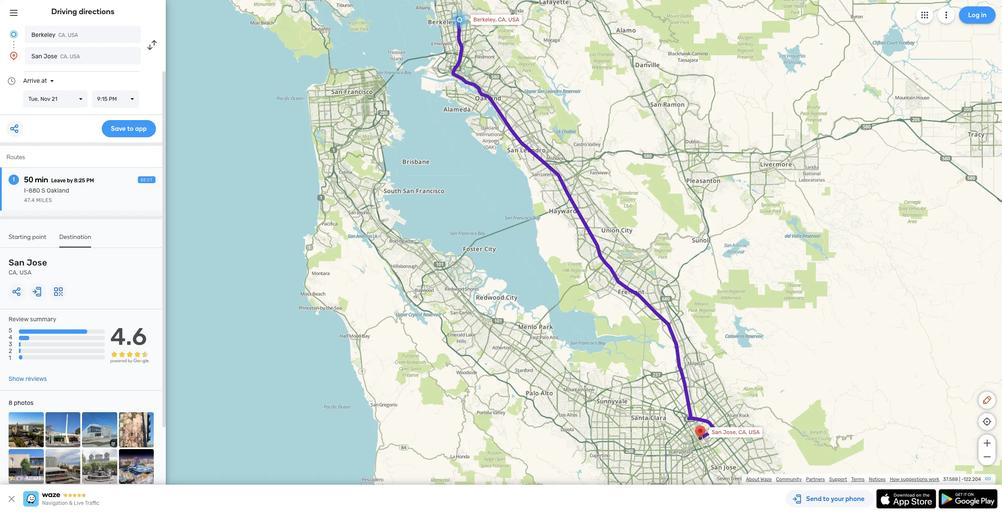 Task type: locate. For each thing, give the bounding box(es) containing it.
usa
[[508, 16, 520, 23], [68, 32, 78, 38], [70, 54, 80, 60], [20, 269, 31, 277], [749, 430, 760, 436]]

photos
[[14, 400, 33, 407]]

0 vertical spatial san jose ca, usa
[[31, 53, 80, 60]]

s
[[42, 187, 45, 195]]

0 horizontal spatial 1
[[9, 355, 11, 362]]

image 4 of san jose, san jose image
[[119, 413, 154, 448]]

traffic
[[85, 501, 99, 507]]

best
[[141, 178, 153, 183]]

0 horizontal spatial pm
[[86, 178, 94, 184]]

1 horizontal spatial san
[[31, 53, 42, 60]]

san inside san jose ca, usa
[[9, 258, 25, 268]]

2 horizontal spatial san
[[712, 430, 722, 436]]

berkeley,
[[474, 16, 497, 23]]

0 horizontal spatial san
[[9, 258, 25, 268]]

review summary
[[9, 316, 56, 324]]

8
[[9, 400, 12, 407]]

arrive
[[23, 77, 40, 85]]

about waze link
[[746, 477, 772, 483]]

berkeley ca, usa
[[31, 31, 78, 39]]

pm right 9:15
[[109, 96, 117, 102]]

usa down berkeley ca, usa
[[70, 54, 80, 60]]

starting point
[[9, 234, 46, 241]]

ca,
[[498, 16, 507, 23], [58, 32, 67, 38], [60, 54, 68, 60], [9, 269, 18, 277], [739, 430, 748, 436]]

notices
[[869, 477, 886, 483]]

880
[[29, 187, 40, 195]]

routes
[[6, 154, 25, 161]]

pm right 8:25
[[86, 178, 94, 184]]

&
[[69, 501, 73, 507]]

image 6 of san jose, san jose image
[[45, 450, 80, 485]]

ca, right berkeley
[[58, 32, 67, 38]]

show
[[9, 376, 24, 383]]

jose
[[44, 53, 57, 60], [27, 258, 47, 268]]

0 vertical spatial 1
[[13, 176, 15, 183]]

destination button
[[59, 234, 91, 248]]

0 vertical spatial jose
[[44, 53, 57, 60]]

1 vertical spatial 1
[[9, 355, 11, 362]]

jose inside san jose ca, usa
[[27, 258, 47, 268]]

community
[[776, 477, 802, 483]]

support link
[[830, 477, 847, 483]]

2
[[9, 348, 12, 356]]

pm
[[109, 96, 117, 102], [86, 178, 94, 184]]

show reviews
[[9, 376, 47, 383]]

1 vertical spatial pm
[[86, 178, 94, 184]]

tue,
[[28, 96, 39, 102]]

1 left 50
[[13, 176, 15, 183]]

summary
[[30, 316, 56, 324]]

usa right "jose,"
[[749, 430, 760, 436]]

usa down starting point button
[[20, 269, 31, 277]]

by
[[67, 178, 73, 184]]

driving directions
[[51, 7, 114, 16]]

jose down berkeley ca, usa
[[44, 53, 57, 60]]

0 vertical spatial pm
[[109, 96, 117, 102]]

50 min leave by 8:25 pm
[[24, 175, 94, 185]]

san
[[31, 53, 42, 60], [9, 258, 25, 268], [712, 430, 722, 436]]

1 vertical spatial san
[[9, 258, 25, 268]]

1 vertical spatial jose
[[27, 258, 47, 268]]

8 photos
[[9, 400, 33, 407]]

driving
[[51, 7, 77, 16]]

min
[[35, 175, 48, 185]]

ca, right berkeley,
[[498, 16, 507, 23]]

image 3 of san jose, san jose image
[[82, 413, 117, 448]]

x image
[[6, 495, 17, 505]]

1 horizontal spatial 1
[[13, 176, 15, 183]]

reviews
[[26, 376, 47, 383]]

1 down 3
[[9, 355, 11, 362]]

terms link
[[852, 477, 865, 483]]

9:15 pm
[[97, 96, 117, 102]]

ca, inside berkeley ca, usa
[[58, 32, 67, 38]]

how suggestions work link
[[890, 477, 940, 483]]

zoom in image
[[982, 439, 993, 449]]

community link
[[776, 477, 802, 483]]

jose down starting point button
[[27, 258, 47, 268]]

pm inside the 50 min leave by 8:25 pm
[[86, 178, 94, 184]]

review
[[9, 316, 29, 324]]

suggestions
[[901, 477, 928, 483]]

support
[[830, 477, 847, 483]]

san down berkeley
[[31, 53, 42, 60]]

navigation
[[42, 501, 68, 507]]

san left "jose,"
[[712, 430, 722, 436]]

-
[[962, 477, 964, 483]]

san jose ca, usa down starting point button
[[9, 258, 47, 277]]

i-
[[24, 187, 29, 195]]

5
[[9, 327, 12, 335]]

1
[[13, 176, 15, 183], [9, 355, 11, 362]]

4.6
[[110, 323, 147, 352]]

pencil image
[[982, 396, 993, 406]]

san jose ca, usa down berkeley ca, usa
[[31, 53, 80, 60]]

san jose ca, usa
[[31, 53, 80, 60], [9, 258, 47, 277]]

clock image
[[6, 76, 17, 86]]

usa down the driving
[[68, 32, 78, 38]]

50
[[24, 175, 33, 185]]

1 horizontal spatial pm
[[109, 96, 117, 102]]

9:15
[[97, 96, 108, 102]]

san down starting point button
[[9, 258, 25, 268]]

tue, nov 21 list box
[[23, 91, 88, 108]]



Task type: describe. For each thing, give the bounding box(es) containing it.
about
[[746, 477, 760, 483]]

|
[[960, 477, 961, 483]]

point
[[32, 234, 46, 241]]

notices link
[[869, 477, 886, 483]]

berkeley
[[31, 31, 55, 39]]

partners
[[806, 477, 825, 483]]

link image
[[985, 476, 992, 483]]

1 vertical spatial san jose ca, usa
[[9, 258, 47, 277]]

image 8 of san jose, san jose image
[[119, 450, 154, 485]]

live
[[74, 501, 84, 507]]

image 7 of san jose, san jose image
[[82, 450, 117, 485]]

4
[[9, 334, 12, 342]]

current location image
[[9, 29, 19, 40]]

8:25
[[74, 178, 85, 184]]

berkeley, ca, usa
[[474, 16, 520, 23]]

9:15 pm list box
[[92, 91, 139, 108]]

ca, down berkeley ca, usa
[[60, 54, 68, 60]]

how
[[890, 477, 900, 483]]

directions
[[79, 7, 114, 16]]

122.204
[[964, 477, 981, 483]]

miles
[[36, 198, 52, 204]]

i-880 s oakland 47.4 miles
[[24, 187, 69, 204]]

tue, nov 21
[[28, 96, 57, 102]]

ca, right "jose,"
[[739, 430, 748, 436]]

image 5 of san jose, san jose image
[[9, 450, 44, 485]]

arrive at
[[23, 77, 47, 85]]

image 1 of san jose, san jose image
[[9, 413, 44, 448]]

37.588
[[943, 477, 958, 483]]

jose,
[[723, 430, 737, 436]]

work
[[929, 477, 940, 483]]

usa right berkeley,
[[508, 16, 520, 23]]

5 4 3 2 1
[[9, 327, 12, 362]]

san jose, ca, usa
[[712, 430, 760, 436]]

zoom out image
[[982, 452, 993, 463]]

21
[[52, 96, 57, 102]]

2 vertical spatial san
[[712, 430, 722, 436]]

navigation & live traffic
[[42, 501, 99, 507]]

terms
[[852, 477, 865, 483]]

ca, down starting point button
[[9, 269, 18, 277]]

starting point button
[[9, 234, 46, 247]]

usa inside berkeley ca, usa
[[68, 32, 78, 38]]

pm inside 9:15 pm list box
[[109, 96, 117, 102]]

partners link
[[806, 477, 825, 483]]

3
[[9, 341, 12, 349]]

0 vertical spatial san
[[31, 53, 42, 60]]

about waze community partners support terms notices how suggestions work 37.588 | -122.204
[[746, 477, 981, 483]]

image 2 of san jose, san jose image
[[45, 413, 80, 448]]

47.4
[[24, 198, 35, 204]]

destination
[[59, 234, 91, 241]]

starting
[[9, 234, 31, 241]]

1 inside 5 4 3 2 1
[[9, 355, 11, 362]]

location image
[[9, 51, 19, 61]]

nov
[[40, 96, 50, 102]]

at
[[41, 77, 47, 85]]

oakland
[[47, 187, 69, 195]]

waze
[[761, 477, 772, 483]]

leave
[[51, 178, 66, 184]]



Task type: vqa. For each thing, say whether or not it's contained in the screenshot.
mcdonalds.com
no



